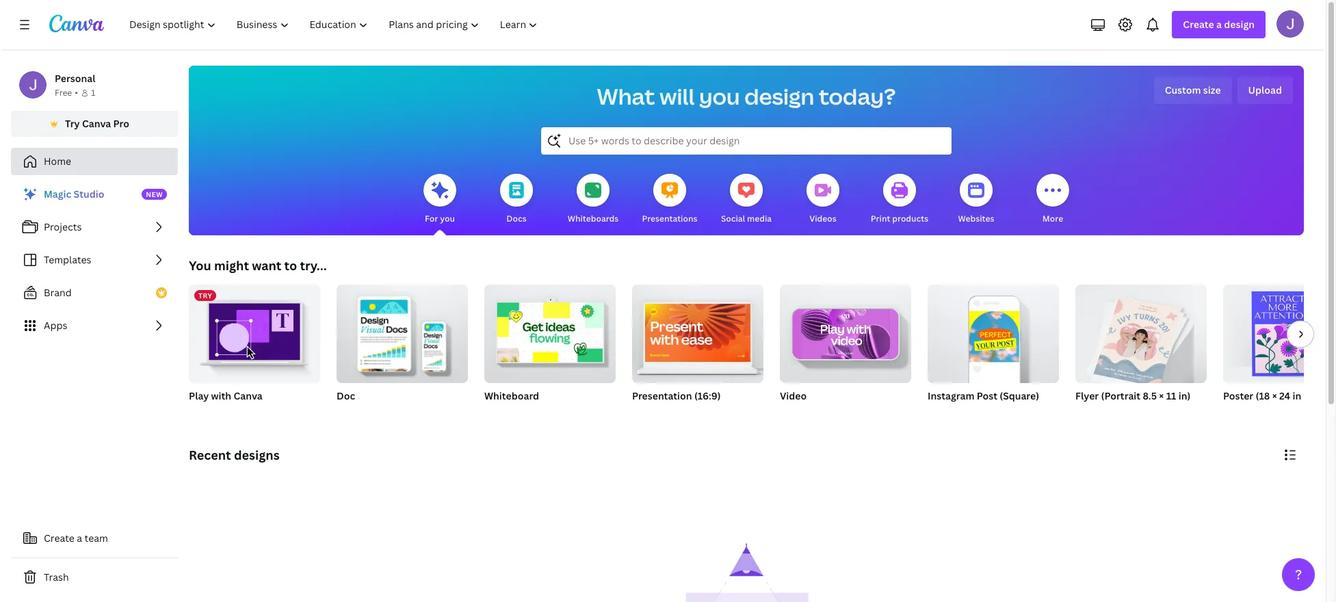 Task type: locate. For each thing, give the bounding box(es) containing it.
studio
[[74, 187, 104, 200]]

try inside play with canva group
[[198, 291, 213, 300]]

canva right with
[[234, 389, 263, 402]]

design up search search box
[[745, 81, 814, 111]]

× left 11
[[1159, 389, 1164, 402]]

presentation (16:9) group
[[632, 279, 764, 420]]

print products button
[[871, 164, 929, 235]]

create for create a team
[[44, 532, 74, 545]]

unlimited
[[484, 407, 523, 419]]

doc
[[337, 389, 355, 402]]

0 vertical spatial create
[[1183, 18, 1214, 31]]

1 vertical spatial you
[[440, 213, 455, 224]]

want
[[252, 257, 281, 274]]

1 horizontal spatial a
[[1217, 18, 1222, 31]]

custom size button
[[1154, 77, 1232, 104]]

custom size
[[1165, 83, 1221, 96]]

0 horizontal spatial canva
[[82, 117, 111, 130]]

design left jacob simon image
[[1224, 18, 1255, 31]]

1 horizontal spatial you
[[699, 81, 740, 111]]

0 vertical spatial you
[[699, 81, 740, 111]]

0 horizontal spatial a
[[77, 532, 82, 545]]

× for (portrait
[[1159, 389, 1164, 402]]

1 vertical spatial try
[[198, 291, 213, 300]]

instagram post (square) group
[[928, 279, 1059, 420]]

whiteboard group
[[484, 279, 616, 420]]

px
[[682, 407, 692, 419]]

0 horizontal spatial design
[[745, 81, 814, 111]]

11
[[1166, 389, 1177, 402]]

try canva pro
[[65, 117, 129, 130]]

for you
[[425, 213, 455, 224]]

× inside group
[[1159, 389, 1164, 402]]

1 horizontal spatial ×
[[1159, 389, 1164, 402]]

a inside 'create a design' dropdown button
[[1217, 18, 1222, 31]]

whiteboard unlimited
[[484, 389, 539, 419]]

× left 24
[[1272, 389, 1277, 402]]

templates
[[44, 253, 91, 266]]

create
[[1183, 18, 1214, 31], [44, 532, 74, 545]]

0 horizontal spatial ×
[[654, 407, 658, 419]]

0 horizontal spatial create
[[44, 532, 74, 545]]

group for flyer (portrait 8.5 × 11 in)
[[1076, 279, 1207, 388]]

you right will
[[699, 81, 740, 111]]

a for team
[[77, 532, 82, 545]]

list
[[11, 181, 178, 339]]

videos
[[810, 213, 837, 224]]

2 horizontal spatial ×
[[1272, 389, 1277, 402]]

will
[[660, 81, 695, 111]]

design inside dropdown button
[[1224, 18, 1255, 31]]

design
[[1224, 18, 1255, 31], [745, 81, 814, 111]]

whiteboard
[[484, 389, 539, 402]]

websites button
[[958, 164, 994, 235]]

× right '1920' at the left
[[654, 407, 658, 419]]

a inside create a team button
[[77, 532, 82, 545]]

a left team
[[77, 532, 82, 545]]

canva left pro
[[82, 117, 111, 130]]

try inside button
[[65, 117, 80, 130]]

play with canva group
[[189, 285, 320, 404]]

× inside group
[[1272, 389, 1277, 402]]

create for create a design
[[1183, 18, 1214, 31]]

0 vertical spatial design
[[1224, 18, 1255, 31]]

free
[[55, 87, 72, 99]]

try down •
[[65, 117, 80, 130]]

a up the size
[[1217, 18, 1222, 31]]

try down you
[[198, 291, 213, 300]]

try
[[65, 117, 80, 130], [198, 291, 213, 300]]

try for try
[[198, 291, 213, 300]]

more button
[[1037, 164, 1069, 235]]

create left team
[[44, 532, 74, 545]]

video group
[[780, 279, 911, 420]]

1 horizontal spatial canva
[[234, 389, 263, 402]]

upload button
[[1237, 77, 1293, 104]]

you right for
[[440, 213, 455, 224]]

8.5
[[1143, 389, 1157, 402]]

home
[[44, 155, 71, 168]]

poster (18 × 24 in portrait) group
[[1223, 285, 1336, 420]]

home link
[[11, 148, 178, 175]]

projects
[[44, 220, 82, 233]]

(16:9)
[[694, 389, 721, 402]]

pro
[[113, 117, 129, 130]]

post
[[977, 389, 998, 402]]

flyer
[[1076, 389, 1099, 402]]

1 horizontal spatial create
[[1183, 18, 1214, 31]]

× inside presentation (16:9) 1920 × 1080 px
[[654, 407, 658, 419]]

magic
[[44, 187, 71, 200]]

1920
[[632, 407, 652, 419]]

apps link
[[11, 312, 178, 339]]

1 vertical spatial a
[[77, 532, 82, 545]]

1 horizontal spatial try
[[198, 291, 213, 300]]

designs
[[234, 447, 280, 463]]

create inside button
[[44, 532, 74, 545]]

×
[[1159, 389, 1164, 402], [1272, 389, 1277, 402], [654, 407, 658, 419]]

create inside dropdown button
[[1183, 18, 1214, 31]]

1 vertical spatial create
[[44, 532, 74, 545]]

0 horizontal spatial try
[[65, 117, 80, 130]]

try canva pro button
[[11, 111, 178, 137]]

create up custom size
[[1183, 18, 1214, 31]]

jacob simon image
[[1277, 10, 1304, 38]]

0 vertical spatial a
[[1217, 18, 1222, 31]]

doc group
[[337, 279, 468, 420]]

templates link
[[11, 246, 178, 274]]

1 vertical spatial canva
[[234, 389, 263, 402]]

1 vertical spatial design
[[745, 81, 814, 111]]

videos button
[[807, 164, 840, 235]]

a
[[1217, 18, 1222, 31], [77, 532, 82, 545]]

group
[[337, 279, 468, 383], [484, 279, 616, 383], [632, 279, 764, 383], [780, 279, 911, 383], [928, 279, 1059, 383], [1076, 279, 1207, 388], [1223, 285, 1336, 383]]

magic studio
[[44, 187, 104, 200]]

you inside button
[[440, 213, 455, 224]]

you
[[699, 81, 740, 111], [440, 213, 455, 224]]

1 horizontal spatial design
[[1224, 18, 1255, 31]]

0 vertical spatial canva
[[82, 117, 111, 130]]

what
[[597, 81, 655, 111]]

0 horizontal spatial you
[[440, 213, 455, 224]]

canva
[[82, 117, 111, 130], [234, 389, 263, 402]]

custom
[[1165, 83, 1201, 96]]

None search field
[[541, 127, 952, 155]]

social
[[721, 213, 745, 224]]

0 vertical spatial try
[[65, 117, 80, 130]]

flyer (portrait 8.5 × 11 in)
[[1076, 389, 1191, 402]]

whiteboards
[[568, 213, 619, 224]]

1080
[[660, 407, 680, 419]]

(portrait
[[1101, 389, 1141, 402]]



Task type: vqa. For each thing, say whether or not it's contained in the screenshot.
Owner button
no



Task type: describe. For each thing, give the bounding box(es) containing it.
more
[[1043, 213, 1063, 224]]

poster (18 × 24 in portrait
[[1223, 389, 1336, 402]]

group for poster (18 × 24 in portrait
[[1223, 285, 1336, 383]]

upload
[[1248, 83, 1282, 96]]

docs button
[[500, 164, 533, 235]]

presentations
[[642, 213, 698, 224]]

free •
[[55, 87, 78, 99]]

try...
[[300, 257, 327, 274]]

you
[[189, 257, 211, 274]]

presentations button
[[642, 164, 698, 235]]

group for presentation (16:9)
[[632, 279, 764, 383]]

play
[[189, 389, 209, 402]]

for
[[425, 213, 438, 224]]

trash
[[44, 571, 69, 584]]

recent designs
[[189, 447, 280, 463]]

(18
[[1256, 389, 1270, 402]]

brand
[[44, 286, 72, 299]]

list containing magic studio
[[11, 181, 178, 339]]

in
[[1293, 389, 1302, 402]]

team
[[85, 532, 108, 545]]

Search search field
[[569, 128, 924, 154]]

new
[[146, 190, 163, 199]]

you might want to try...
[[189, 257, 327, 274]]

24
[[1279, 389, 1291, 402]]

for you button
[[424, 164, 456, 235]]

presentation (16:9) 1920 × 1080 px
[[632, 389, 721, 419]]

media
[[747, 213, 772, 224]]

create a design
[[1183, 18, 1255, 31]]

create a team
[[44, 532, 108, 545]]

docs
[[507, 213, 527, 224]]

create a team button
[[11, 525, 178, 552]]

portrait
[[1304, 389, 1336, 402]]

print products
[[871, 213, 929, 224]]

with
[[211, 389, 231, 402]]

instagram post (square)
[[928, 389, 1039, 402]]

projects link
[[11, 213, 178, 241]]

websites
[[958, 213, 994, 224]]

1
[[91, 87, 95, 99]]

instagram
[[928, 389, 975, 402]]

play with canva
[[189, 389, 263, 402]]

try for try canva pro
[[65, 117, 80, 130]]

social media button
[[721, 164, 772, 235]]

personal
[[55, 72, 95, 85]]

top level navigation element
[[120, 11, 550, 38]]

group for video
[[780, 279, 911, 383]]

× for (16:9)
[[654, 407, 658, 419]]

size
[[1203, 83, 1221, 96]]

group for whiteboard
[[484, 279, 616, 383]]

video
[[780, 389, 807, 402]]

canva inside group
[[234, 389, 263, 402]]

in)
[[1179, 389, 1191, 402]]

a for design
[[1217, 18, 1222, 31]]

recent
[[189, 447, 231, 463]]

apps
[[44, 319, 67, 332]]

might
[[214, 257, 249, 274]]

social media
[[721, 213, 772, 224]]

to
[[284, 257, 297, 274]]

today?
[[819, 81, 896, 111]]

trash link
[[11, 564, 178, 591]]

products
[[892, 213, 929, 224]]

(square)
[[1000, 389, 1039, 402]]

group for instagram post (square)
[[928, 279, 1059, 383]]

print
[[871, 213, 890, 224]]

•
[[75, 87, 78, 99]]

poster
[[1223, 389, 1254, 402]]

canva inside button
[[82, 117, 111, 130]]

flyer (portrait 8.5 × 11 in) group
[[1076, 279, 1207, 420]]

presentation
[[632, 389, 692, 402]]

brand link
[[11, 279, 178, 307]]

create a design button
[[1172, 11, 1266, 38]]

whiteboards button
[[568, 164, 619, 235]]

what will you design today?
[[597, 81, 896, 111]]



